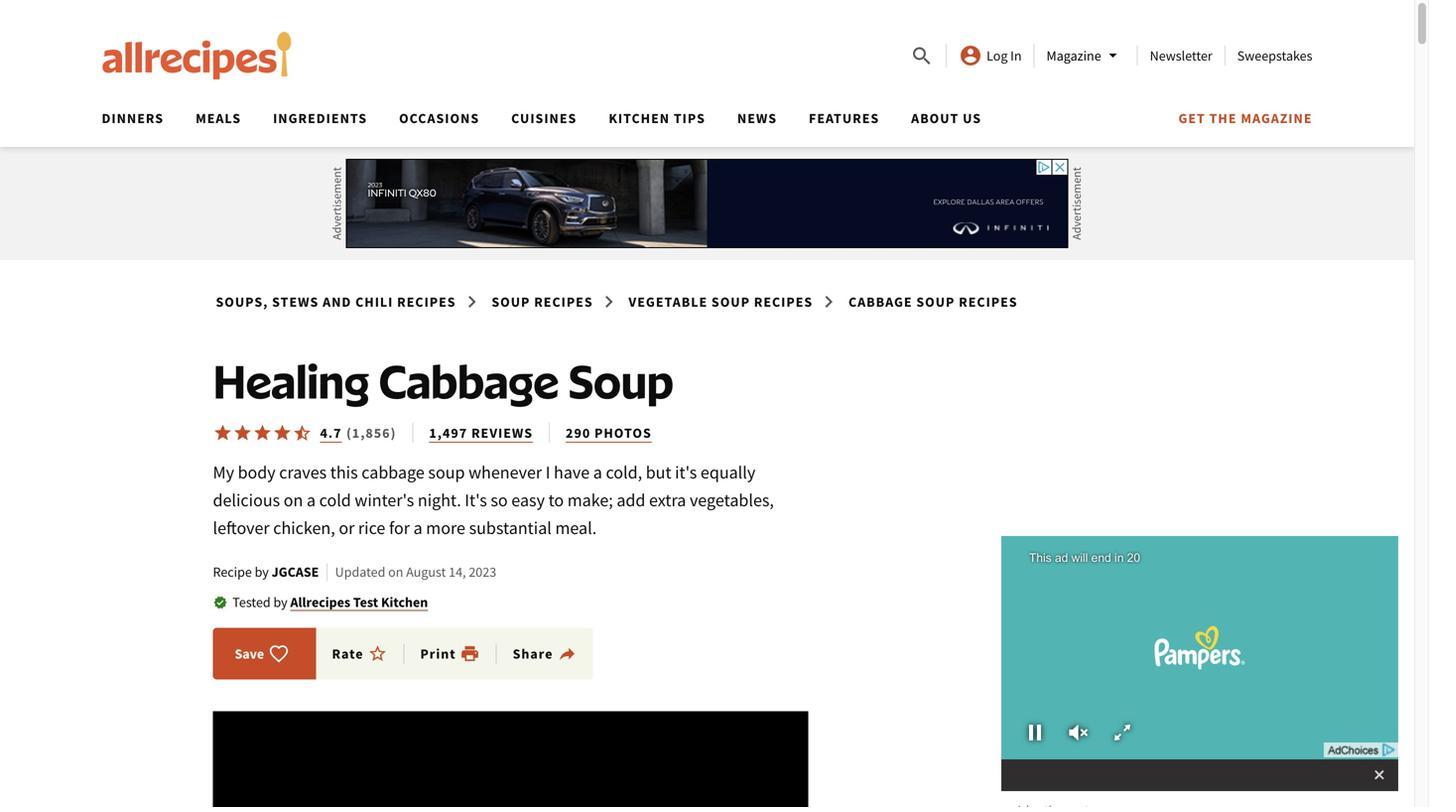 Task type: describe. For each thing, give the bounding box(es) containing it.
vegetable soup recipes link
[[626, 289, 816, 315]]

get
[[1179, 109, 1206, 127]]

about us
[[912, 109, 982, 127]]

magazine
[[1242, 109, 1313, 127]]

favorite image
[[269, 644, 289, 664]]

ingredients link
[[273, 109, 367, 127]]

updated
[[335, 563, 386, 581]]

rate
[[332, 645, 364, 663]]

occasions
[[399, 109, 480, 127]]

vegetable
[[629, 293, 708, 311]]

2 recipes from the left
[[534, 293, 593, 311]]

kitchen inside navigation
[[609, 109, 670, 127]]

night.
[[418, 489, 461, 511]]

cuisines link
[[512, 109, 577, 127]]

sweepstakes link
[[1238, 47, 1313, 65]]

for
[[389, 517, 410, 539]]

caret_down image
[[1102, 44, 1126, 68]]

equally
[[701, 461, 756, 484]]

log
[[987, 47, 1008, 65]]

soups,
[[216, 293, 268, 311]]

1 vertical spatial cabbage
[[379, 353, 559, 410]]

body
[[238, 461, 276, 484]]

1 recipes from the left
[[397, 293, 456, 311]]

cuisines
[[512, 109, 577, 127]]

substantial
[[469, 517, 552, 539]]

share
[[513, 645, 554, 663]]

14,
[[449, 563, 466, 581]]

290
[[566, 424, 591, 442]]

ingredients
[[273, 109, 367, 127]]

290 photos
[[566, 424, 652, 442]]

meals
[[196, 109, 241, 127]]

winter's
[[355, 489, 414, 511]]

magazine button
[[1047, 44, 1126, 68]]

share button
[[513, 644, 577, 664]]

occasions link
[[399, 109, 480, 127]]

save button
[[229, 644, 295, 664]]

sweepstakes
[[1238, 47, 1313, 65]]

1 horizontal spatial cabbage
[[849, 293, 913, 311]]

healing cabbage soup
[[213, 353, 674, 410]]

delicious
[[213, 489, 280, 511]]

chili
[[356, 293, 394, 311]]

add
[[617, 489, 646, 511]]

rice
[[358, 517, 386, 539]]

soup recipes link
[[489, 289, 596, 315]]

(1,856)
[[347, 424, 397, 442]]

my body craves this cabbage soup whenever i have a cold, but it's equally delicious on a cold winter's night. it's so easy to make; add extra vegetables, leftover chicken, or rice for a more substantial meal.
[[213, 461, 774, 539]]

0 horizontal spatial a
[[307, 489, 316, 511]]

vegetables,
[[690, 489, 774, 511]]

dinners link
[[102, 109, 164, 127]]

soup recipes
[[492, 293, 593, 311]]

log in link
[[959, 44, 1022, 68]]

cold
[[319, 489, 351, 511]]

reviews
[[472, 424, 533, 442]]

updated on august 14, 2023
[[335, 563, 497, 581]]

3 recipes from the left
[[754, 293, 813, 311]]

navigation inside banner
[[86, 103, 1313, 147]]

but
[[646, 461, 672, 484]]

meal.
[[556, 517, 597, 539]]

chevron_right image for soups, stews and chili recipes
[[460, 290, 484, 314]]

whenever
[[469, 461, 542, 484]]

recipe by jgcase
[[213, 563, 319, 581]]

video player application
[[213, 536, 1399, 807]]

make;
[[568, 489, 613, 511]]

4 recipes from the left
[[959, 293, 1018, 311]]

tested
[[233, 593, 271, 611]]

more
[[426, 517, 466, 539]]

search image
[[911, 44, 934, 68]]

newsletter button
[[1151, 47, 1213, 65]]

in
[[1011, 47, 1022, 65]]

log in
[[987, 47, 1022, 65]]

1,497 reviews
[[429, 424, 533, 442]]

dinners
[[102, 109, 164, 127]]

magazine
[[1047, 47, 1102, 65]]

cold,
[[606, 461, 643, 484]]

print button
[[420, 644, 480, 664]]

i
[[546, 461, 551, 484]]

or
[[339, 517, 355, 539]]

leftover
[[213, 517, 270, 539]]



Task type: vqa. For each thing, say whether or not it's contained in the screenshot.
the left mins
no



Task type: locate. For each thing, give the bounding box(es) containing it.
home image
[[102, 32, 292, 79]]

by right the tested
[[274, 593, 288, 611]]

2023
[[469, 563, 497, 581]]

navigation
[[86, 103, 1313, 147]]

cabbage
[[362, 461, 425, 484]]

0 vertical spatial on
[[284, 489, 303, 511]]

a left cold
[[307, 489, 316, 511]]

account image
[[959, 44, 983, 68]]

test
[[353, 593, 378, 611]]

kitchen left tips
[[609, 109, 670, 127]]

allrecipes
[[290, 593, 351, 611]]

extra
[[649, 489, 687, 511]]

0 horizontal spatial by
[[255, 563, 269, 581]]

by right recipe
[[255, 563, 269, 581]]

get the magazine
[[1179, 109, 1313, 127]]

have
[[554, 461, 590, 484]]

0 horizontal spatial cabbage
[[379, 353, 559, 410]]

1 vertical spatial kitchen
[[381, 593, 428, 611]]

to
[[549, 489, 564, 511]]

soup
[[428, 461, 465, 484]]

0 vertical spatial by
[[255, 563, 269, 581]]

on
[[284, 489, 303, 511], [388, 563, 404, 581]]

1 horizontal spatial by
[[274, 593, 288, 611]]

features
[[809, 109, 880, 127]]

kitchen down updated on august 14, 2023
[[381, 593, 428, 611]]

on down craves
[[284, 489, 303, 511]]

recipe
[[213, 563, 252, 581]]

1 vertical spatial by
[[274, 593, 288, 611]]

soups, stews and chili recipes
[[216, 293, 456, 311]]

kitchen tips
[[609, 109, 706, 127]]

0 horizontal spatial chevron_right image
[[460, 290, 484, 314]]

2 star image from the left
[[253, 423, 273, 443]]

1 vertical spatial on
[[388, 563, 404, 581]]

features link
[[809, 109, 880, 127]]

1 vertical spatial a
[[307, 489, 316, 511]]

us
[[963, 109, 982, 127]]

on left august
[[388, 563, 404, 581]]

recipes
[[397, 293, 456, 311], [534, 293, 593, 311], [754, 293, 813, 311], [959, 293, 1018, 311]]

2 chevron_right image from the left
[[817, 290, 841, 314]]

chevron_right image
[[597, 290, 621, 314]]

easy
[[512, 489, 545, 511]]

3 star image from the left
[[273, 423, 292, 443]]

jgcase
[[272, 563, 319, 581]]

august
[[406, 563, 446, 581]]

and
[[323, 293, 352, 311]]

1 horizontal spatial chevron_right image
[[817, 290, 841, 314]]

on inside my body craves this cabbage soup whenever i have a cold, but it's equally delicious on a cold winter's night. it's so easy to make; add extra vegetables, leftover chicken, or rice for a more substantial meal.
[[284, 489, 303, 511]]

tested by allrecipes test kitchen
[[233, 593, 428, 611]]

by for recipe
[[255, 563, 269, 581]]

tips
[[674, 109, 706, 127]]

1 horizontal spatial kitchen
[[609, 109, 670, 127]]

a
[[594, 461, 603, 484], [307, 489, 316, 511], [414, 517, 423, 539]]

allrecipes test kitchen link
[[290, 593, 428, 611]]

1,497
[[429, 424, 468, 442]]

a right 'for'
[[414, 517, 423, 539]]

0 vertical spatial a
[[594, 461, 603, 484]]

kitchen tips link
[[609, 109, 706, 127]]

0 horizontal spatial kitchen
[[381, 593, 428, 611]]

about us link
[[912, 109, 982, 127]]

banner
[[0, 0, 1415, 147]]

star image up my
[[213, 423, 233, 443]]

the
[[1210, 109, 1238, 127]]

craves
[[279, 461, 327, 484]]

healing
[[213, 353, 369, 410]]

4.7
[[320, 424, 342, 442]]

soups, stews and chili recipes link
[[213, 289, 459, 315]]

1 chevron_right image from the left
[[460, 290, 484, 314]]

my
[[213, 461, 234, 484]]

1 horizontal spatial on
[[388, 563, 404, 581]]

meals link
[[196, 109, 241, 127]]

kitchen
[[609, 109, 670, 127], [381, 593, 428, 611]]

by for tested
[[274, 593, 288, 611]]

get the magazine link
[[1179, 109, 1313, 127]]

vegetable soup recipes
[[629, 293, 813, 311]]

newsletter
[[1151, 47, 1213, 65]]

stews
[[272, 293, 319, 311]]

star image
[[233, 423, 253, 443]]

4.7 (1,856)
[[320, 424, 397, 442]]

unmute button group
[[1058, 718, 1101, 748]]

star half image
[[292, 423, 312, 443]]

0 vertical spatial cabbage
[[849, 293, 913, 311]]

2 horizontal spatial a
[[594, 461, 603, 484]]

share image
[[558, 644, 577, 664]]

cabbage soup recipes link
[[846, 289, 1021, 315]]

chicken,
[[273, 517, 335, 539]]

2 vertical spatial a
[[414, 517, 423, 539]]

advertisement region
[[346, 159, 1069, 248]]

cabbage soup recipes
[[849, 293, 1018, 311]]

print
[[420, 645, 456, 663]]

it's
[[465, 489, 487, 511]]

about
[[912, 109, 960, 127]]

0 vertical spatial kitchen
[[609, 109, 670, 127]]

star image
[[213, 423, 233, 443], [253, 423, 273, 443], [273, 423, 292, 443]]

1 star image from the left
[[213, 423, 233, 443]]

chevron_right image
[[460, 290, 484, 314], [817, 290, 841, 314]]

news link
[[738, 109, 778, 127]]

star image left star half image
[[253, 423, 273, 443]]

by
[[255, 563, 269, 581], [274, 593, 288, 611]]

photos
[[595, 424, 652, 442]]

0 horizontal spatial on
[[284, 489, 303, 511]]

star empty image
[[368, 644, 388, 664]]

navigation containing dinners
[[86, 103, 1313, 147]]

news
[[738, 109, 778, 127]]

star image right star image
[[273, 423, 292, 443]]

soup
[[492, 293, 531, 311], [712, 293, 751, 311], [917, 293, 956, 311], [569, 353, 674, 410]]

1 horizontal spatial a
[[414, 517, 423, 539]]

chevron_right image for vegetable soup recipes
[[817, 290, 841, 314]]

banner containing log in
[[0, 0, 1415, 147]]

print image
[[460, 644, 480, 664]]

it's
[[675, 461, 697, 484]]

rate button
[[332, 644, 405, 664]]

save
[[235, 645, 264, 663]]

so
[[491, 489, 508, 511]]

a right have
[[594, 461, 603, 484]]

this
[[330, 461, 358, 484]]



